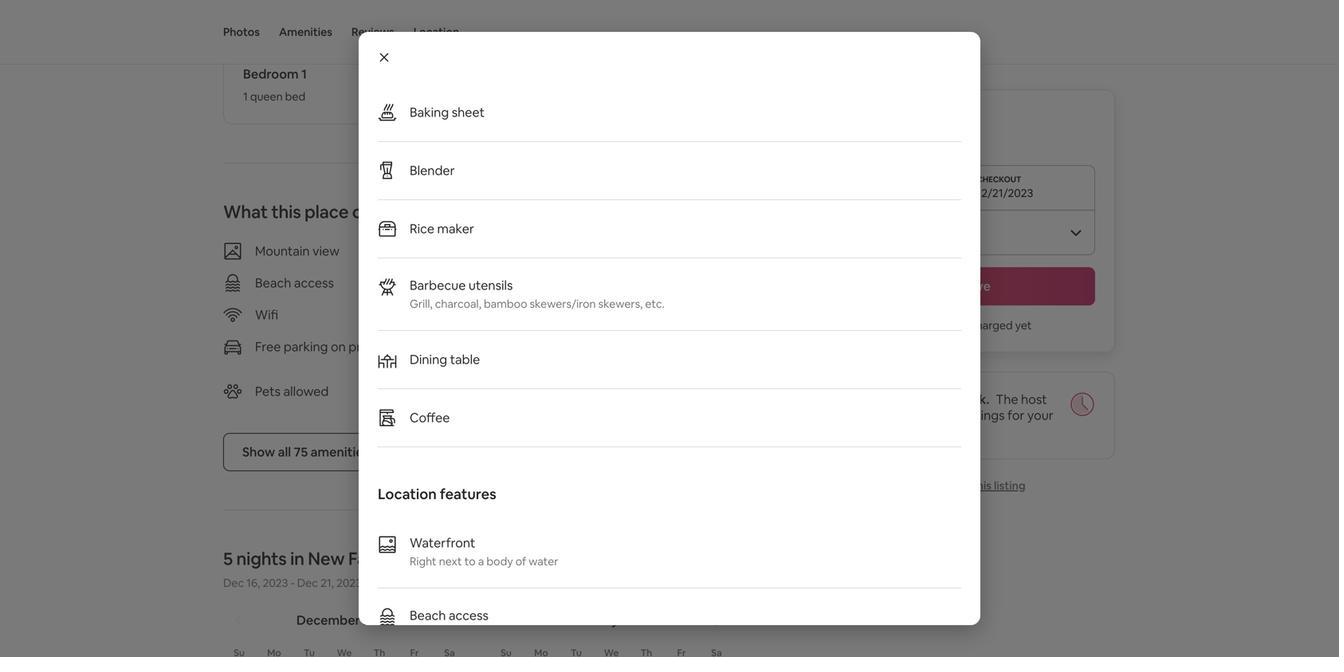 Task type: vqa. For each thing, say whether or not it's contained in the screenshot.
follow
no



Task type: describe. For each thing, give the bounding box(es) containing it.
access inside what this place offers dialog
[[449, 607, 489, 624]]

total
[[839, 132, 864, 146]]

5 nights in new fairfield dec 16, 2023 - dec 21, 2023
[[223, 547, 413, 590]]

amenities
[[279, 25, 332, 39]]

lake view
[[522, 243, 579, 259]]

pets
[[255, 383, 281, 399]]

hours
[[879, 391, 913, 407]]

water
[[529, 554, 559, 569]]

photos
[[223, 25, 260, 39]]

rice maker
[[410, 220, 474, 237]]

security cameras on property
[[522, 383, 696, 399]]

0 vertical spatial beach access
[[255, 275, 334, 291]]

on for cameras
[[626, 383, 641, 399]]

body
[[487, 554, 513, 569]]

16,
[[247, 576, 260, 590]]

pets allowed
[[255, 383, 329, 399]]

your
[[1028, 407, 1054, 423]]

before
[[866, 132, 901, 146]]

bed
[[285, 89, 306, 104]]

12/21/2023
[[977, 186, 1034, 200]]

bedroom 1 1 queen bed
[[243, 66, 307, 104]]

wifi
[[255, 307, 278, 323]]

what
[[223, 200, 268, 223]]

in
[[290, 547, 304, 570]]

barbecue utensils grill, charcoal, bamboo skewers/iron skewers, etc.
[[410, 277, 665, 311]]

reserve
[[943, 278, 991, 294]]

fairfield
[[348, 547, 413, 570]]

2024
[[621, 612, 651, 628]]

only 8 hours left to book.
[[839, 391, 990, 407]]

charcoal,
[[435, 297, 482, 311]]

accepting
[[889, 407, 948, 423]]

1 horizontal spatial 2023
[[336, 576, 362, 590]]

dedicated workspace
[[522, 307, 651, 323]]

yet
[[1016, 318, 1032, 333]]

show all 75 amenities button
[[223, 433, 389, 471]]

mountain view
[[255, 243, 340, 259]]

on for parking
[[331, 338, 346, 355]]

for
[[1008, 407, 1025, 423]]

report this listing
[[934, 478, 1026, 493]]

bedroom
[[243, 66, 299, 82]]

premises
[[349, 338, 402, 355]]

1 horizontal spatial to
[[940, 391, 953, 407]]

sheet
[[452, 104, 485, 120]]

new
[[308, 547, 345, 570]]

amenities button
[[279, 0, 332, 64]]

host
[[1021, 391, 1048, 407]]

dates
[[839, 423, 871, 439]]

reviews
[[352, 25, 394, 39]]

property
[[644, 383, 696, 399]]

show
[[242, 444, 275, 460]]

75
[[294, 444, 308, 460]]

8
[[869, 391, 877, 407]]

skewers,
[[599, 297, 643, 311]]

location features
[[378, 485, 497, 504]]

parking
[[284, 338, 328, 355]]

list containing waterfront
[[378, 516, 962, 657]]

charged
[[970, 318, 1013, 333]]

cameras
[[573, 383, 623, 399]]

waterfront right next to a body of water
[[410, 535, 559, 569]]

calendar application
[[204, 595, 1280, 657]]

what this place offers dialog
[[359, 0, 981, 657]]

5
[[223, 547, 233, 570]]

dedicated
[[522, 307, 584, 323]]

location for location
[[414, 25, 459, 39]]

a
[[478, 554, 484, 569]]

skewers/iron
[[530, 297, 596, 311]]

offers
[[352, 200, 401, 223]]

beach inside what this place offers dialog
[[410, 607, 446, 624]]

won't
[[923, 318, 952, 333]]

security
[[522, 383, 570, 399]]

the host will stop accepting bookings for your dates soon.
[[839, 391, 1054, 439]]

baking
[[410, 104, 449, 120]]

view for lake view
[[552, 243, 579, 259]]

this for listing
[[973, 478, 992, 493]]

december
[[297, 612, 360, 628]]

be
[[955, 318, 968, 333]]



Task type: locate. For each thing, give the bounding box(es) containing it.
utensils
[[469, 277, 513, 293]]

0 horizontal spatial view
[[313, 243, 340, 259]]

location
[[414, 25, 459, 39], [378, 485, 437, 504]]

-
[[291, 576, 295, 590]]

bamboo
[[484, 297, 527, 311]]

location button
[[414, 0, 459, 64]]

on right 'parking'
[[331, 338, 346, 355]]

1 list from the top
[[378, 0, 962, 447]]

1 vertical spatial 1
[[243, 89, 248, 104]]

soon.
[[874, 423, 906, 439]]

location right reviews button
[[414, 25, 459, 39]]

barbecue
[[410, 277, 466, 293]]

0 vertical spatial beach
[[255, 275, 291, 291]]

etc.
[[645, 297, 665, 311]]

2023 left -
[[263, 576, 288, 590]]

bookings
[[951, 407, 1005, 423]]

dining
[[410, 351, 447, 368]]

0 vertical spatial list
[[378, 0, 962, 447]]

free parking on premises
[[255, 338, 402, 355]]

0 horizontal spatial 1
[[243, 89, 248, 104]]

0 vertical spatial access
[[294, 275, 334, 291]]

1 view from the left
[[313, 243, 340, 259]]

baking sheet
[[410, 104, 485, 120]]

january
[[571, 612, 619, 628]]

to
[[940, 391, 953, 407], [465, 554, 476, 569]]

to left a
[[465, 554, 476, 569]]

2023
[[263, 576, 288, 590], [336, 576, 362, 590], [363, 612, 392, 628]]

view down place
[[313, 243, 340, 259]]

access down a
[[449, 607, 489, 624]]

december 2023
[[297, 612, 392, 628]]

beach up wifi
[[255, 275, 291, 291]]

1 vertical spatial beach access
[[410, 607, 489, 624]]

dec
[[223, 576, 244, 590], [297, 576, 318, 590]]

1 horizontal spatial access
[[449, 607, 489, 624]]

taxes
[[903, 132, 931, 146]]

access
[[294, 275, 334, 291], [449, 607, 489, 624]]

allowed
[[283, 383, 329, 399]]

list
[[378, 0, 962, 447], [378, 516, 962, 657]]

report
[[934, 478, 970, 493]]

you won't be charged yet
[[902, 318, 1032, 333]]

report this listing button
[[908, 478, 1026, 493]]

listing
[[994, 478, 1026, 493]]

1 horizontal spatial 1
[[301, 66, 307, 82]]

view for mountain view
[[313, 243, 340, 259]]

dec left 16,
[[223, 576, 244, 590]]

to inside 'waterfront right next to a body of water'
[[465, 554, 476, 569]]

what this place offers
[[223, 200, 401, 223]]

dining table
[[410, 351, 480, 368]]

list containing baking sheet
[[378, 0, 962, 447]]

beach access down next
[[410, 607, 489, 624]]

2 list from the top
[[378, 516, 962, 657]]

1 horizontal spatial on
[[626, 383, 641, 399]]

0 horizontal spatial on
[[331, 338, 346, 355]]

0 vertical spatial 1
[[301, 66, 307, 82]]

view right "lake"
[[552, 243, 579, 259]]

0 horizontal spatial this
[[271, 200, 301, 223]]

location up "waterfront"
[[378, 485, 437, 504]]

0 horizontal spatial to
[[465, 554, 476, 569]]

on right cameras
[[626, 383, 641, 399]]

0 vertical spatial to
[[940, 391, 953, 407]]

beach down right
[[410, 607, 446, 624]]

reserve button
[[839, 267, 1096, 305]]

1 horizontal spatial this
[[973, 478, 992, 493]]

rice
[[410, 220, 435, 237]]

coffee
[[410, 409, 450, 426]]

maker
[[437, 220, 474, 237]]

1 vertical spatial this
[[973, 478, 992, 493]]

21,
[[321, 576, 334, 590]]

1 horizontal spatial view
[[552, 243, 579, 259]]

beach
[[255, 275, 291, 291], [410, 607, 446, 624]]

1 vertical spatial location
[[378, 485, 437, 504]]

mountain
[[255, 243, 310, 259]]

show all 75 amenities
[[242, 444, 369, 460]]

right
[[410, 554, 437, 569]]

1 vertical spatial on
[[626, 383, 641, 399]]

0 horizontal spatial access
[[294, 275, 334, 291]]

only
[[839, 391, 866, 407]]

1 horizontal spatial beach
[[410, 607, 446, 624]]

1 vertical spatial beach
[[410, 607, 446, 624]]

1 dec from the left
[[223, 576, 244, 590]]

stop
[[860, 407, 886, 423]]

1 horizontal spatial dec
[[297, 576, 318, 590]]

0 vertical spatial on
[[331, 338, 346, 355]]

beach access
[[255, 275, 334, 291], [410, 607, 489, 624]]

will
[[839, 407, 857, 423]]

2 horizontal spatial 2023
[[363, 612, 392, 628]]

next
[[439, 554, 462, 569]]

the
[[996, 391, 1019, 407]]

free
[[255, 338, 281, 355]]

1 up bed
[[301, 66, 307, 82]]

january 2024
[[571, 612, 651, 628]]

blender
[[410, 162, 455, 179]]

to right left
[[940, 391, 953, 407]]

1 horizontal spatial beach access
[[410, 607, 489, 624]]

this for place
[[271, 200, 301, 223]]

0 vertical spatial this
[[271, 200, 301, 223]]

1 vertical spatial access
[[449, 607, 489, 624]]

0 horizontal spatial 2023
[[263, 576, 288, 590]]

photos button
[[223, 0, 260, 64]]

lake
[[522, 243, 549, 259]]

0 horizontal spatial beach
[[255, 275, 291, 291]]

2023 inside calendar application
[[363, 612, 392, 628]]

beach access down mountain view
[[255, 275, 334, 291]]

location inside what this place offers dialog
[[378, 485, 437, 504]]

view
[[313, 243, 340, 259], [552, 243, 579, 259]]

2 dec from the left
[[297, 576, 318, 590]]

1 vertical spatial list
[[378, 516, 962, 657]]

1
[[301, 66, 307, 82], [243, 89, 248, 104]]

reviews button
[[352, 0, 394, 64]]

on
[[331, 338, 346, 355], [626, 383, 641, 399]]

nights
[[236, 547, 287, 570]]

2023 right 21,
[[336, 576, 362, 590]]

you
[[902, 318, 921, 333]]

12/16/2023
[[848, 186, 905, 200]]

0 vertical spatial location
[[414, 25, 459, 39]]

of
[[516, 554, 526, 569]]

1 vertical spatial to
[[465, 554, 476, 569]]

access down mountain view
[[294, 275, 334, 291]]

dec right -
[[297, 576, 318, 590]]

1 left queen
[[243, 89, 248, 104]]

features
[[440, 485, 497, 504]]

beach access inside what this place offers dialog
[[410, 607, 489, 624]]

amenities
[[311, 444, 369, 460]]

total before taxes
[[839, 132, 931, 146]]

0 horizontal spatial beach access
[[255, 275, 334, 291]]

0 horizontal spatial dec
[[223, 576, 244, 590]]

this left listing
[[973, 478, 992, 493]]

location for location features
[[378, 485, 437, 504]]

this
[[271, 200, 301, 223], [973, 478, 992, 493]]

2 view from the left
[[552, 243, 579, 259]]

2023 right december
[[363, 612, 392, 628]]

table
[[450, 351, 480, 368]]

queen
[[250, 89, 283, 104]]

workspace
[[586, 307, 651, 323]]

this up mountain on the top of the page
[[271, 200, 301, 223]]



